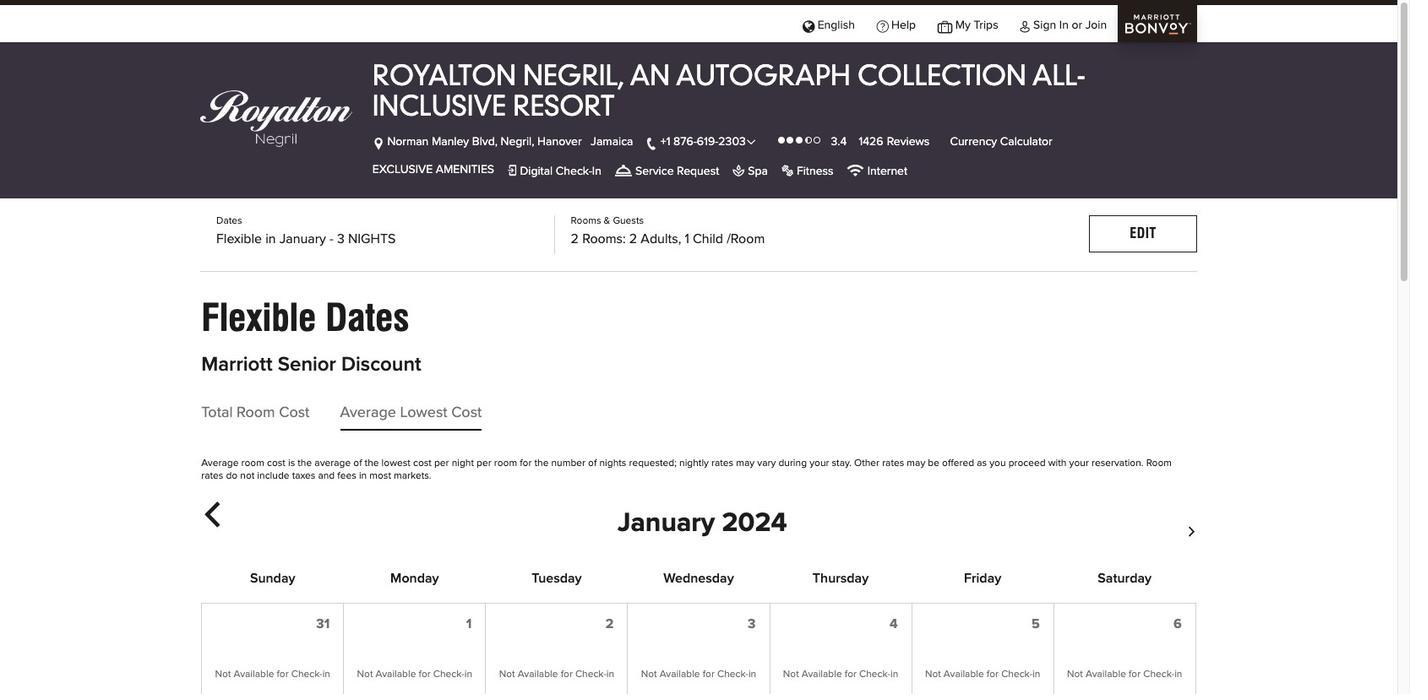 Task type: describe. For each thing, give the bounding box(es) containing it.
rooms:
[[582, 232, 626, 246]]

globe image
[[803, 19, 815, 31]]

edit
[[1130, 226, 1157, 242]]

check- for 1
[[433, 670, 465, 681]]

royalton negril all-incusive resort & spa image
[[200, 90, 352, 147]]

edit link
[[1089, 215, 1197, 253]]

,
[[495, 136, 498, 148]]

tuesday
[[532, 572, 582, 586]]

2024
[[722, 510, 787, 537]]

friday
[[964, 572, 1002, 586]]

1426
[[859, 136, 883, 148]]

31
[[316, 618, 330, 632]]

in inside average room cost is the average of the lowest cost per night per room for the number of nights requested; nightly rates may vary during your stay.  other rates may be offered as you proceed with your reservation. room rates do not include taxes and fees in most markets.
[[359, 472, 367, 482]]

hanover
[[537, 136, 582, 148]]

not available for check-in for 2
[[499, 670, 614, 681]]

collection
[[858, 65, 1026, 92]]

join
[[1086, 19, 1107, 31]]

2 per from the left
[[477, 459, 491, 469]]

as
[[977, 459, 987, 469]]

average for average room cost is the average of the lowest cost per night per room for the number of nights requested; nightly rates may vary during your stay.  other rates may be offered as you proceed with your reservation. room rates do not include taxes and fees in most markets.
[[201, 459, 239, 469]]

not for 2
[[499, 670, 515, 681]]

1 vertical spatial flexible
[[201, 296, 316, 340]]

4
[[890, 618, 898, 632]]

arrow right image
[[1187, 510, 1196, 534]]

sign in or join
[[1034, 19, 1107, 31]]

1 horizontal spatial dates
[[325, 296, 410, 340]]

spa
[[748, 166, 768, 177]]

for for 3
[[703, 670, 715, 681]]

dates flexible in january - 3 nights
[[216, 216, 396, 246]]

you
[[990, 459, 1006, 469]]

2 inside average lowest cost tab panel
[[606, 618, 614, 632]]

help link
[[866, 5, 927, 44]]

night
[[452, 459, 474, 469]]

request
[[677, 166, 719, 177]]

january -
[[279, 232, 334, 246]]

requested;
[[629, 459, 677, 469]]

flexible dates
[[201, 296, 410, 340]]

for for 1
[[419, 670, 431, 681]]

1 your from the left
[[810, 459, 829, 469]]

with
[[1048, 459, 1067, 469]]

autograph
[[676, 65, 851, 92]]

currency calculator link
[[950, 136, 1053, 148]]

and
[[318, 472, 335, 482]]

english
[[818, 19, 855, 31]]

total room cost
[[201, 406, 310, 421]]

flexible in january - 3 nights link
[[216, 231, 537, 248]]

room inside average room cost is the average of the lowest cost per night per room for the number of nights requested; nightly rates may vary during your stay.  other rates may be offered as you proceed with your reservation. room rates do not include taxes and fees in most markets.
[[1146, 459, 1172, 469]]

trips
[[974, 19, 998, 31]]

digital
[[520, 166, 553, 177]]

2 of from the left
[[588, 459, 597, 469]]

tab list containing total room cost
[[201, 397, 1196, 431]]

not available for check-in for 6
[[1067, 670, 1183, 681]]

not available for check-in for 1
[[357, 670, 472, 681]]

adults,
[[641, 232, 681, 246]]

in inside sign in or join link
[[1059, 19, 1069, 31]]

average lowest cost tab panel
[[201, 458, 1196, 695]]

sign
[[1034, 19, 1056, 31]]

in for 2
[[607, 670, 614, 681]]

2 rooms: 2 adults, 1 child  /room link
[[571, 231, 807, 248]]

lowest
[[400, 406, 447, 421]]

offered
[[942, 459, 974, 469]]

phone image
[[645, 136, 657, 148]]

1 of from the left
[[353, 459, 362, 469]]

check- for 3
[[717, 670, 749, 681]]

account image
[[1020, 19, 1030, 31]]

for for 4
[[845, 670, 857, 681]]

2 your from the left
[[1069, 459, 1089, 469]]

2 the from the left
[[365, 459, 379, 469]]

most
[[370, 472, 391, 482]]

not available for check-in for 3
[[641, 670, 756, 681]]

be
[[928, 459, 940, 469]]

is
[[288, 459, 295, 469]]

royalton negril, an autograph collection all- inclusive resort
[[372, 65, 1085, 123]]

0 horizontal spatial rates
[[201, 472, 223, 482]]

not for 6
[[1067, 670, 1083, 681]]

total room cost link
[[201, 397, 310, 431]]

average lowest cost link
[[340, 397, 482, 431]]

location image
[[372, 136, 384, 148]]

january
[[618, 510, 715, 537]]

available for 3
[[660, 670, 700, 681]]

exclusive amenities
[[372, 164, 494, 176]]

876-
[[674, 136, 697, 148]]

nightly
[[679, 459, 709, 469]]

wednesday
[[664, 572, 734, 586]]

for inside average room cost is the average of the lowest cost per night per room for the number of nights requested; nightly rates may vary during your stay.  other rates may be offered as you proceed with your reservation. room rates do not include taxes and fees in most markets.
[[520, 459, 532, 469]]

1 inside rooms & guests 2 rooms: 2 adults, 1 child  /room
[[685, 232, 689, 246]]

number
[[551, 459, 586, 469]]

in for 4
[[891, 670, 898, 681]]

manley
[[432, 136, 469, 148]]

in for 3
[[749, 670, 756, 681]]

not available for check-in for 4
[[783, 670, 898, 681]]

for for 5
[[987, 670, 999, 681]]

3 the from the left
[[534, 459, 549, 469]]

1426 reviews
[[859, 136, 930, 148]]

not for 31
[[215, 670, 231, 681]]

my
[[956, 19, 971, 31]]

currency calculator
[[950, 136, 1053, 148]]

do
[[226, 472, 238, 482]]

available for 31
[[234, 670, 274, 681]]

other
[[854, 459, 880, 469]]

available for 6
[[1086, 670, 1126, 681]]

all-
[[1032, 65, 1085, 92]]

in for 5
[[1033, 670, 1040, 681]]

check- for 31
[[291, 670, 322, 681]]

taxes
[[292, 472, 315, 482]]

exclusive
[[372, 164, 433, 176]]

flexible inside dates flexible in january - 3 nights
[[216, 232, 262, 246]]

1 may from the left
[[736, 459, 755, 469]]

available for 5
[[944, 670, 984, 681]]

not for 5
[[925, 670, 941, 681]]

&
[[604, 216, 610, 226]]

reviews
[[887, 136, 930, 148]]

norman
[[387, 136, 429, 148]]



Task type: vqa. For each thing, say whether or not it's contained in the screenshot.
Senior
yes



Task type: locate. For each thing, give the bounding box(es) containing it.
1 horizontal spatial room
[[1146, 459, 1172, 469]]

your
[[810, 459, 829, 469], [1069, 459, 1089, 469]]

3.4
[[831, 136, 847, 148]]

/room
[[727, 232, 765, 246]]

0 horizontal spatial per
[[434, 459, 449, 469]]

your right with
[[1069, 459, 1089, 469]]

1 available from the left
[[234, 670, 274, 681]]

0 horizontal spatial may
[[736, 459, 755, 469]]

0 vertical spatial average
[[340, 406, 396, 421]]

negril, inside royalton negril, an autograph collection all- inclusive resort
[[523, 65, 624, 92]]

6 not available for check-in from the left
[[925, 670, 1040, 681]]

1 inside average lowest cost tab panel
[[466, 618, 472, 632]]

not
[[240, 472, 255, 482]]

your left stay.
[[810, 459, 829, 469]]

not for 4
[[783, 670, 799, 681]]

0 horizontal spatial average
[[201, 459, 239, 469]]

rates right other
[[882, 459, 904, 469]]

room right reservation.
[[1146, 459, 1172, 469]]

fees
[[337, 472, 356, 482]]

4 not from the left
[[641, 670, 657, 681]]

in for 6
[[1175, 670, 1183, 681]]

sunday
[[250, 572, 295, 586]]

rooms
[[571, 216, 601, 226]]

cost inside the average lowest cost link
[[451, 406, 482, 421]]

1 horizontal spatial room
[[494, 459, 517, 469]]

619-
[[697, 136, 719, 148]]

1 horizontal spatial the
[[365, 459, 379, 469]]

reservation.
[[1092, 459, 1144, 469]]

jamaica
[[591, 136, 633, 148]]

2
[[571, 232, 579, 246], [629, 232, 637, 246], [606, 618, 614, 632]]

norman manley blvd , negril, hanover
[[387, 136, 582, 148]]

+1
[[661, 136, 670, 148]]

1 per from the left
[[434, 459, 449, 469]]

discount
[[341, 355, 421, 375]]

6 available from the left
[[944, 670, 984, 681]]

7 not from the left
[[1067, 670, 1083, 681]]

1 cost from the left
[[279, 406, 310, 421]]

1 horizontal spatial 2
[[606, 618, 614, 632]]

the up "taxes"
[[298, 459, 312, 469]]

5 not available for check-in from the left
[[783, 670, 898, 681]]

per left night
[[434, 459, 449, 469]]

the
[[298, 459, 312, 469], [365, 459, 379, 469], [534, 459, 549, 469]]

1 vertical spatial negril,
[[501, 136, 534, 148]]

average
[[340, 406, 396, 421], [201, 459, 239, 469]]

guests
[[613, 216, 644, 226]]

english link
[[792, 5, 866, 44]]

cost
[[279, 406, 310, 421], [451, 406, 482, 421]]

+1 876-619-2303 link
[[645, 134, 758, 150]]

0 horizontal spatial of
[[353, 459, 362, 469]]

of
[[353, 459, 362, 469], [588, 459, 597, 469]]

room right total
[[237, 406, 275, 421]]

blvd
[[472, 136, 495, 148]]

markets.
[[394, 472, 431, 482]]

may
[[736, 459, 755, 469], [907, 459, 925, 469]]

include
[[257, 472, 289, 482]]

average room cost is the average of the lowest cost per night per room for the number of nights requested; nightly rates may vary during your stay.  other rates may be offered as you proceed with your reservation. room rates do not include taxes and fees in most markets.
[[201, 459, 1172, 482]]

1 horizontal spatial cost
[[413, 459, 432, 469]]

4 not available for check-in from the left
[[641, 670, 756, 681]]

cost up markets.
[[413, 459, 432, 469]]

royalton
[[372, 65, 516, 92]]

5 not from the left
[[783, 670, 799, 681]]

my trips
[[956, 19, 998, 31]]

nights
[[599, 459, 626, 469]]

january  2024
[[618, 510, 787, 537]]

cost for total room cost
[[279, 406, 310, 421]]

0 vertical spatial room
[[237, 406, 275, 421]]

senior
[[278, 355, 336, 375]]

per right night
[[477, 459, 491, 469]]

1 vertical spatial in
[[592, 166, 602, 177]]

0 horizontal spatial room
[[237, 406, 275, 421]]

negril,
[[523, 65, 624, 92], [501, 136, 534, 148]]

the left number
[[534, 459, 549, 469]]

2 available from the left
[[376, 670, 416, 681]]

7 not available for check-in from the left
[[1067, 670, 1183, 681]]

2 cost from the left
[[413, 459, 432, 469]]

proceed
[[1009, 459, 1046, 469]]

available for 2
[[518, 670, 558, 681]]

calculator
[[1000, 136, 1053, 148]]

in inside dates flexible in january - 3 nights
[[265, 232, 276, 246]]

average inside average room cost is the average of the lowest cost per night per room for the number of nights requested; nightly rates may vary during your stay.  other rates may be offered as you proceed with your reservation. room rates do not include taxes and fees in most markets.
[[201, 459, 239, 469]]

average down the discount
[[340, 406, 396, 421]]

help
[[892, 19, 916, 31]]

5
[[1032, 618, 1040, 632]]

average inside tab list
[[340, 406, 396, 421]]

1 vertical spatial room
[[1146, 459, 1172, 469]]

check- for 4
[[859, 670, 891, 681]]

1 horizontal spatial average
[[340, 406, 396, 421]]

2 horizontal spatial 2
[[629, 232, 637, 246]]

s image
[[749, 138, 758, 148]]

available
[[234, 670, 274, 681], [376, 670, 416, 681], [518, 670, 558, 681], [660, 670, 700, 681], [802, 670, 842, 681], [944, 670, 984, 681], [1086, 670, 1126, 681]]

average up do
[[201, 459, 239, 469]]

my trips link
[[927, 5, 1009, 44]]

resort
[[513, 95, 615, 123]]

for for 2
[[561, 670, 573, 681]]

1 horizontal spatial per
[[477, 459, 491, 469]]

0 horizontal spatial the
[[298, 459, 312, 469]]

average for average lowest cost
[[340, 406, 396, 421]]

vary
[[757, 459, 776, 469]]

for for 31
[[277, 670, 289, 681]]

rates left do
[[201, 472, 223, 482]]

1 room from the left
[[241, 459, 264, 469]]

1 horizontal spatial rates
[[712, 459, 734, 469]]

1 horizontal spatial cost
[[451, 406, 482, 421]]

check-
[[556, 166, 592, 177], [291, 670, 322, 681], [433, 670, 465, 681], [575, 670, 607, 681], [717, 670, 749, 681], [859, 670, 891, 681], [1001, 670, 1033, 681], [1144, 670, 1175, 681]]

flexible up the marriott on the left bottom of the page
[[201, 296, 316, 340]]

7 available from the left
[[1086, 670, 1126, 681]]

average lowest cost
[[340, 406, 482, 421]]

3 available from the left
[[518, 670, 558, 681]]

1 vertical spatial dates
[[325, 296, 410, 340]]

2 not from the left
[[357, 670, 373, 681]]

for for 6
[[1129, 670, 1141, 681]]

average
[[315, 459, 351, 469]]

1 cost from the left
[[267, 459, 285, 469]]

0 vertical spatial dates
[[216, 216, 242, 226]]

sign in or join link
[[1009, 5, 1118, 44]]

6
[[1174, 618, 1182, 632]]

6 not from the left
[[925, 670, 941, 681]]

in left or
[[1059, 19, 1069, 31]]

in down jamaica
[[592, 166, 602, 177]]

1 horizontal spatial in
[[1059, 19, 1069, 31]]

4 available from the left
[[660, 670, 700, 681]]

amenities
[[436, 164, 494, 176]]

flexible
[[216, 232, 262, 246], [201, 296, 316, 340]]

marriott senior discount
[[201, 355, 421, 375]]

cost up the include
[[267, 459, 285, 469]]

3 not available for check-in from the left
[[499, 670, 614, 681]]

currency
[[950, 136, 997, 148]]

rooms & guests 2 rooms: 2 adults, 1 child  /room
[[571, 216, 765, 246]]

may left vary
[[736, 459, 755, 469]]

1 horizontal spatial 1
[[685, 232, 689, 246]]

may left be
[[907, 459, 925, 469]]

1 not available for check-in from the left
[[215, 670, 330, 681]]

2 room from the left
[[494, 459, 517, 469]]

negril, right ,
[[501, 136, 534, 148]]

internet
[[868, 166, 908, 177]]

0 horizontal spatial room
[[241, 459, 264, 469]]

0 horizontal spatial dates
[[216, 216, 242, 226]]

help image
[[877, 19, 889, 31]]

cost down the senior
[[279, 406, 310, 421]]

0 horizontal spatial your
[[810, 459, 829, 469]]

available for 4
[[802, 670, 842, 681]]

suitcase image
[[938, 19, 952, 31]]

1 horizontal spatial may
[[907, 459, 925, 469]]

service
[[635, 166, 674, 177]]

dates
[[216, 216, 242, 226], [325, 296, 410, 340]]

1 vertical spatial 1
[[466, 618, 472, 632]]

total
[[201, 406, 233, 421]]

room right night
[[494, 459, 517, 469]]

1 vertical spatial average
[[201, 459, 239, 469]]

0 vertical spatial 1
[[685, 232, 689, 246]]

rates
[[712, 459, 734, 469], [882, 459, 904, 469], [201, 472, 223, 482]]

saturday
[[1098, 572, 1152, 586]]

digital check-in
[[520, 166, 602, 177]]

in for 31
[[322, 670, 330, 681]]

thursday
[[813, 572, 869, 586]]

in
[[265, 232, 276, 246], [359, 472, 367, 482], [322, 670, 330, 681], [465, 670, 472, 681], [607, 670, 614, 681], [749, 670, 756, 681], [891, 670, 898, 681], [1033, 670, 1040, 681], [1175, 670, 1183, 681]]

available for 1
[[376, 670, 416, 681]]

0 horizontal spatial in
[[592, 166, 602, 177]]

tab list
[[201, 397, 1196, 431]]

1 the from the left
[[298, 459, 312, 469]]

0 vertical spatial in
[[1059, 19, 1069, 31]]

5 available from the left
[[802, 670, 842, 681]]

of left the "nights"
[[588, 459, 597, 469]]

dates inside dates flexible in january - 3 nights
[[216, 216, 242, 226]]

per
[[434, 459, 449, 469], [477, 459, 491, 469]]

2 horizontal spatial rates
[[882, 459, 904, 469]]

0 horizontal spatial 1
[[466, 618, 472, 632]]

child
[[693, 232, 723, 246]]

2 not available for check-in from the left
[[357, 670, 472, 681]]

1 horizontal spatial of
[[588, 459, 597, 469]]

1 horizontal spatial your
[[1069, 459, 1089, 469]]

the up most
[[365, 459, 379, 469]]

fitness
[[797, 166, 834, 177]]

cost right the lowest
[[451, 406, 482, 421]]

check- for 5
[[1001, 670, 1033, 681]]

flexible left january -
[[216, 232, 262, 246]]

3
[[748, 618, 756, 632]]

check- for 6
[[1144, 670, 1175, 681]]

2 horizontal spatial the
[[534, 459, 549, 469]]

0 horizontal spatial cost
[[267, 459, 285, 469]]

0 horizontal spatial cost
[[279, 406, 310, 421]]

of up fees
[[353, 459, 362, 469]]

rates right nightly at the bottom of page
[[712, 459, 734, 469]]

+1 876-619-2303
[[661, 136, 746, 148]]

room inside tab list
[[237, 406, 275, 421]]

nights
[[348, 232, 396, 246]]

cost inside total room cost link
[[279, 406, 310, 421]]

0 horizontal spatial 2
[[571, 232, 579, 246]]

0 vertical spatial negril,
[[523, 65, 624, 92]]

check- for 2
[[575, 670, 607, 681]]

2 may from the left
[[907, 459, 925, 469]]

cost for average lowest cost
[[451, 406, 482, 421]]

not available for check-in for 5
[[925, 670, 1040, 681]]

not for 3
[[641, 670, 657, 681]]

stay.
[[832, 459, 852, 469]]

cost
[[267, 459, 285, 469], [413, 459, 432, 469]]

not for 1
[[357, 670, 373, 681]]

0 vertical spatial flexible
[[216, 232, 262, 246]]

1 not from the left
[[215, 670, 231, 681]]

during
[[779, 459, 807, 469]]

negril, up 'resort'
[[523, 65, 624, 92]]

not available for check-in for 31
[[215, 670, 330, 681]]

inclusive
[[372, 95, 506, 123]]

2 cost from the left
[[451, 406, 482, 421]]

3 not from the left
[[499, 670, 515, 681]]

room up not
[[241, 459, 264, 469]]

royalton negril, an autograph collection all- inclusive resort link
[[372, 65, 1085, 123]]

in for 1
[[465, 670, 472, 681]]

service request
[[635, 166, 719, 177]]



